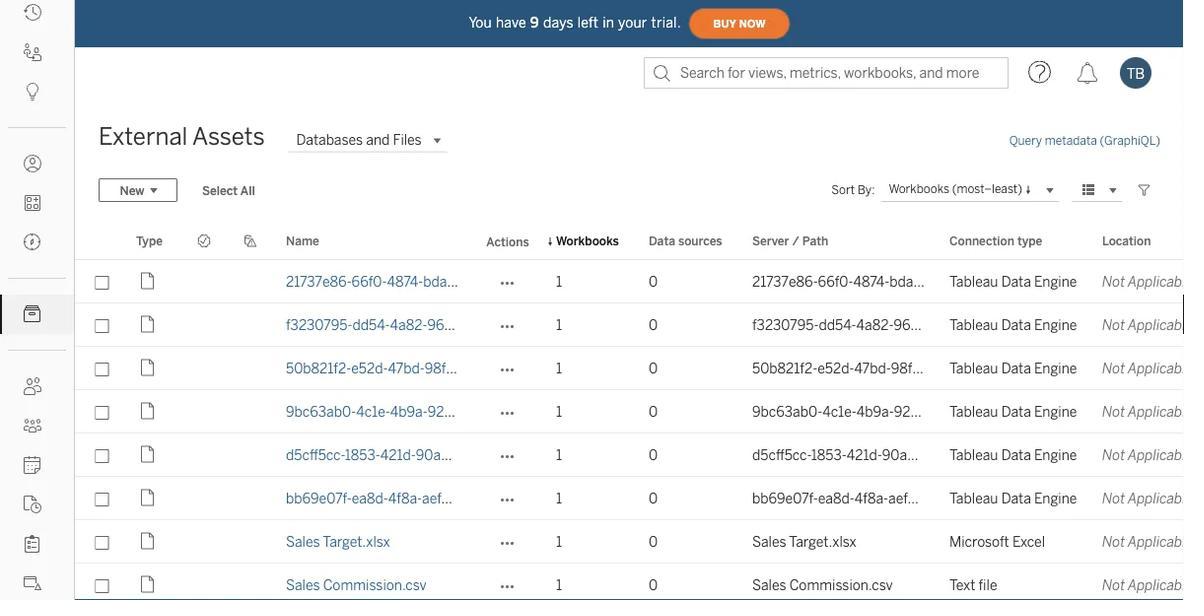 Task type: vqa. For each thing, say whether or not it's contained in the screenshot.
Search for views, metrics, workbooks, and more text field on the right of page
no



Task type: describe. For each thing, give the bounding box(es) containing it.
row containing sales target.xlsx
[[75, 521, 1184, 564]]

applicabl for 96248243a814
[[1128, 317, 1184, 333]]

file (tableau data engine) image for f3230795-
[[136, 313, 160, 337]]

2 47bd- from the left
[[854, 360, 891, 377]]

have
[[496, 15, 526, 31]]

location
[[1102, 234, 1151, 248]]

1 for 658a042e31f2
[[556, 447, 562, 463]]

1 sales target.xlsx from the left
[[286, 534, 390, 550]]

text file
[[950, 577, 997, 594]]

data for 21737e86-66f0-4874-bda8-08a8ff93e118
[[1001, 274, 1031, 290]]

0 for 6c04b93ba690
[[649, 360, 658, 377]]

1 dd54- from the left
[[352, 317, 390, 333]]

1 f3230795- from the left
[[286, 317, 352, 333]]

9
[[530, 15, 539, 31]]

1 98f1- from the left
[[425, 360, 457, 377]]

2 bda8- from the left
[[890, 274, 927, 290]]

1 66f0- from the left
[[352, 274, 387, 290]]

not applicabl for fa8875dfa3d8
[[1102, 404, 1184, 420]]

applicabl for 5f596078598b
[[1128, 491, 1184, 507]]

2 1853- from the left
[[811, 447, 847, 463]]

applicabl for 6c04b93ba690
[[1128, 360, 1184, 377]]

applicabl for 08a8ff93e118
[[1128, 274, 1184, 290]]

select
[[202, 183, 238, 197]]

engine for 08a8ff93e118
[[1034, 274, 1077, 290]]

1 bb69e07f-ea8d-4f8a-aefd-5f596078598b from the left
[[286, 491, 549, 507]]

engine for 96248243a814
[[1034, 317, 1077, 333]]

trial.
[[651, 15, 681, 31]]

file (tableau data engine) image for 50b821f2-
[[136, 356, 160, 380]]

row group containing 21737e86-66f0-4874-bda8-08a8ff93e118
[[75, 260, 1184, 600]]

now
[[739, 18, 766, 30]]

0 for 5f596078598b
[[649, 491, 658, 507]]

row containing f3230795-dd54-4a82-96d8-96248243a814
[[75, 304, 1184, 347]]

1 90a8- from the left
[[416, 447, 454, 463]]

recents image
[[24, 4, 41, 22]]

2 bb69e07f-ea8d-4f8a-aefd-5f596078598b from the left
[[752, 491, 1015, 507]]

name
[[286, 234, 319, 248]]

not for 08a8ff93e118
[[1102, 274, 1125, 290]]

by:
[[858, 183, 875, 197]]

1 4b9a- from the left
[[390, 404, 428, 420]]

(graphiql)
[[1100, 134, 1161, 148]]

files
[[393, 132, 422, 148]]

2 bb69e07f- from the left
[[752, 491, 818, 507]]

1 f3230795-dd54-4a82-96d8-96248243a814 from the left
[[286, 317, 561, 333]]

2 fa8875dfa3d8 from the left
[[932, 404, 1020, 420]]

1 9bc63ab0-4c1e-4b9a-922d-fa8875dfa3d8 from the left
[[286, 404, 554, 420]]

1 5f596078598b from the left
[[454, 491, 549, 507]]

buy
[[713, 18, 736, 30]]

2 658a042e31f2 from the left
[[921, 447, 1013, 463]]

schedules image
[[24, 457, 41, 474]]

8 1 from the top
[[556, 577, 562, 594]]

data for bb69e07f-ea8d-4f8a-aefd-5f596078598b
[[1001, 491, 1031, 507]]

2 50b821f2-e52d-47bd-98f1-6c04b93ba690 from the left
[[752, 360, 1022, 377]]

8 not from the top
[[1102, 577, 1125, 594]]

1 4f8a- from the left
[[388, 491, 422, 507]]

1 d5cff5cc- from the left
[[286, 447, 345, 463]]

data for d5cff5cc-1853-421d-90a8-658a042e31f2
[[1001, 447, 1031, 463]]

external assets image
[[24, 306, 41, 323]]

2 5f596078598b from the left
[[921, 491, 1015, 507]]

excel
[[1013, 534, 1045, 550]]

query metadata (graphiql) link
[[1009, 134, 1161, 148]]

users image
[[24, 378, 41, 395]]

2 9bc63ab0- from the left
[[752, 404, 823, 420]]

tableau for 6c04b93ba690
[[950, 360, 998, 377]]

tableau for fa8875dfa3d8
[[950, 404, 998, 420]]

2 ea8d- from the left
[[818, 491, 855, 507]]

tableau for 08a8ff93e118
[[950, 274, 998, 290]]

not applicabl for 08a8ff93e118
[[1102, 274, 1184, 290]]

tableau data engine for bb69e07f-ea8d-4f8a-aefd-5f596078598b
[[950, 491, 1077, 507]]

file
[[979, 577, 997, 594]]

explore image
[[24, 234, 41, 251]]

7 not from the top
[[1102, 534, 1125, 550]]

not applicabl for 96248243a814
[[1102, 317, 1184, 333]]

2 08a8ff93e118 from the left
[[927, 274, 1013, 290]]

not applicabl for 6c04b93ba690
[[1102, 360, 1184, 377]]

2 d5cff5cc- from the left
[[752, 447, 811, 463]]

1 1853- from the left
[[345, 447, 380, 463]]

2 4a82- from the left
[[856, 317, 894, 333]]

external
[[99, 123, 188, 151]]

row containing 21737e86-66f0-4874-bda8-08a8ff93e118
[[75, 260, 1184, 304]]

1 08a8ff93e118 from the left
[[460, 274, 547, 290]]

7 0 from the top
[[649, 534, 658, 550]]

2 sales target.xlsx from the left
[[752, 534, 857, 550]]

tableau for 5f596078598b
[[950, 491, 998, 507]]

engine for 658a042e31f2
[[1034, 447, 1077, 463]]

50b821f2-e52d-47bd-98f1-6c04b93ba690 link
[[286, 360, 556, 377]]

1 96248243a814 from the left
[[466, 317, 561, 333]]

1 aefd- from the left
[[422, 491, 454, 507]]

1 4c1e- from the left
[[356, 404, 390, 420]]

2 90a8- from the left
[[882, 447, 921, 463]]

2 f3230795-dd54-4a82-96d8-96248243a814 from the left
[[752, 317, 1028, 333]]

1 96d8- from the left
[[427, 317, 466, 333]]

connection type
[[950, 234, 1043, 248]]

1 9bc63ab0- from the left
[[286, 404, 356, 420]]

0 for 658a042e31f2
[[649, 447, 658, 463]]

2 sales commission.csv from the left
[[752, 577, 893, 594]]

external assets
[[99, 123, 265, 151]]

1 bb69e07f- from the left
[[286, 491, 352, 507]]

1 commission.csv from the left
[[323, 577, 427, 594]]

1 for 08a8ff93e118
[[556, 274, 562, 290]]

sales commission.csv link
[[286, 577, 427, 594]]

jobs image
[[24, 496, 41, 514]]

not applicabl for 5f596078598b
[[1102, 491, 1184, 507]]

2 98f1- from the left
[[891, 360, 923, 377]]

site status image
[[24, 575, 41, 593]]

server / path
[[752, 234, 829, 248]]

row containing 50b821f2-e52d-47bd-98f1-6c04b93ba690
[[75, 347, 1184, 390]]

21737e86-66f0-4874-bda8-08a8ff93e118 link
[[286, 274, 547, 290]]

tableau for 658a042e31f2
[[950, 447, 998, 463]]

databases and files
[[296, 132, 422, 148]]

tableau data engine for 50b821f2-e52d-47bd-98f1-6c04b93ba690
[[950, 360, 1077, 377]]

metadata
[[1045, 134, 1097, 148]]

sales target.xlsx link
[[286, 534, 390, 550]]

1 47bd- from the left
[[388, 360, 425, 377]]

2 f3230795- from the left
[[752, 317, 819, 333]]

2 4874- from the left
[[853, 274, 890, 290]]

2 21737e86-66f0-4874-bda8-08a8ff93e118 from the left
[[752, 274, 1013, 290]]

text
[[950, 577, 976, 594]]

connection
[[950, 234, 1015, 248]]

8 not applicabl from the top
[[1102, 577, 1184, 594]]

path
[[802, 234, 829, 248]]

row containing sales commission.csv
[[75, 564, 1184, 600]]

1 658a042e31f2 from the left
[[454, 447, 546, 463]]

2 target.xlsx from the left
[[789, 534, 857, 550]]

f3230795-dd54-4a82-96d8-96248243a814 link
[[286, 317, 561, 333]]

2 922d- from the left
[[894, 404, 932, 420]]

engine for fa8875dfa3d8
[[1034, 404, 1077, 420]]

8 0 from the top
[[649, 577, 658, 594]]

select all button
[[189, 178, 268, 202]]

buy now button
[[689, 8, 790, 39]]

1 21737e86-66f0-4874-bda8-08a8ff93e118 from the left
[[286, 274, 547, 290]]

actions
[[486, 235, 529, 249]]

buy now
[[713, 18, 766, 30]]

workbooks
[[556, 234, 619, 248]]

2 96248243a814 from the left
[[932, 317, 1028, 333]]

2 9bc63ab0-4c1e-4b9a-922d-fa8875dfa3d8 from the left
[[752, 404, 1020, 420]]

not for 6c04b93ba690
[[1102, 360, 1125, 377]]

file (tableau data engine) image for bb69e07f-
[[136, 487, 160, 510]]

2 4b9a- from the left
[[857, 404, 894, 420]]

and
[[366, 132, 390, 148]]

tasks image
[[24, 535, 41, 553]]

2 e52d- from the left
[[818, 360, 854, 377]]

file (tableau data engine) image for 21737e86-
[[136, 270, 160, 293]]

1 421d- from the left
[[380, 447, 416, 463]]

1 fa8875dfa3d8 from the left
[[465, 404, 554, 420]]

data for f3230795-dd54-4a82-96d8-96248243a814
[[1001, 317, 1031, 333]]



Task type: locate. For each thing, give the bounding box(es) containing it.
0 horizontal spatial f3230795-dd54-4a82-96d8-96248243a814
[[286, 317, 561, 333]]

1 target.xlsx from the left
[[323, 534, 390, 550]]

days
[[543, 15, 574, 31]]

d5cff5cc-1853-421d-90a8-658a042e31f2
[[286, 447, 546, 463], [752, 447, 1013, 463]]

8 applicabl from the top
[[1128, 577, 1184, 594]]

1 horizontal spatial dd54-
[[819, 317, 856, 333]]

1 vertical spatial file (tableau data engine) image
[[136, 400, 160, 423]]

2 21737e86- from the left
[[752, 274, 818, 290]]

0 vertical spatial file (tableau data engine) image
[[136, 313, 160, 337]]

1 not from the top
[[1102, 274, 1125, 290]]

6 not from the top
[[1102, 491, 1125, 507]]

96248243a814 down actions
[[466, 317, 561, 333]]

sales target.xlsx
[[286, 534, 390, 550], [752, 534, 857, 550]]

query
[[1009, 134, 1042, 148]]

21737e86- down name
[[286, 274, 352, 290]]

file (tableau data engine) image
[[136, 270, 160, 293], [136, 356, 160, 380], [136, 487, 160, 510]]

1 for 6c04b93ba690
[[556, 360, 562, 377]]

08a8ff93e118
[[460, 274, 547, 290], [927, 274, 1013, 290]]

1 horizontal spatial commission.csv
[[790, 577, 893, 594]]

4874-
[[387, 274, 423, 290], [853, 274, 890, 290]]

microsoft excel
[[950, 534, 1045, 550]]

1 horizontal spatial target.xlsx
[[789, 534, 857, 550]]

your
[[618, 15, 647, 31]]

data for 50b821f2-e52d-47bd-98f1-6c04b93ba690
[[1001, 360, 1031, 377]]

1 tableau data engine from the top
[[950, 274, 1077, 290]]

0 horizontal spatial 6c04b93ba690
[[457, 360, 556, 377]]

personal space image
[[24, 155, 41, 173]]

21737e86-
[[286, 274, 352, 290], [752, 274, 818, 290]]

1 horizontal spatial d5cff5cc-1853-421d-90a8-658a042e31f2
[[752, 447, 1013, 463]]

e52d-
[[351, 360, 388, 377], [818, 360, 854, 377]]

1 horizontal spatial 47bd-
[[854, 360, 891, 377]]

0 horizontal spatial 4b9a-
[[390, 404, 428, 420]]

21737e86-66f0-4874-bda8-08a8ff93e118 up f3230795-dd54-4a82-96d8-96248243a814 'link'
[[286, 274, 547, 290]]

1 file (tableau data engine) image from the top
[[136, 270, 160, 293]]

5 not from the top
[[1102, 447, 1125, 463]]

6 1 from the top
[[556, 491, 562, 507]]

1 922d- from the left
[[428, 404, 465, 420]]

0 horizontal spatial bb69e07f-
[[286, 491, 352, 507]]

47bd-
[[388, 360, 425, 377], [854, 360, 891, 377]]

1 horizontal spatial sales target.xlsx
[[752, 534, 857, 550]]

1 horizontal spatial 96d8-
[[894, 317, 932, 333]]

5 1 from the top
[[556, 447, 562, 463]]

1
[[556, 274, 562, 290], [556, 317, 562, 333], [556, 360, 562, 377], [556, 404, 562, 420], [556, 447, 562, 463], [556, 491, 562, 507], [556, 534, 562, 550], [556, 577, 562, 594]]

2 commission.csv from the left
[[790, 577, 893, 594]]

1 horizontal spatial 421d-
[[847, 447, 882, 463]]

server
[[752, 234, 789, 248]]

not for fa8875dfa3d8
[[1102, 404, 1125, 420]]

66f0-
[[352, 274, 387, 290], [818, 274, 853, 290]]

1 d5cff5cc-1853-421d-90a8-658a042e31f2 from the left
[[286, 447, 546, 463]]

3 engine from the top
[[1034, 360, 1077, 377]]

data sources
[[649, 234, 722, 248]]

1 horizontal spatial e52d-
[[818, 360, 854, 377]]

1 ea8d- from the left
[[352, 491, 388, 507]]

1 horizontal spatial 9bc63ab0-4c1e-4b9a-922d-fa8875dfa3d8
[[752, 404, 1020, 420]]

1 horizontal spatial 21737e86-66f0-4874-bda8-08a8ff93e118
[[752, 274, 1013, 290]]

2 not from the top
[[1102, 317, 1125, 333]]

658a042e31f2
[[454, 447, 546, 463], [921, 447, 1013, 463]]

96248243a814
[[466, 317, 561, 333], [932, 317, 1028, 333]]

new button
[[99, 178, 177, 202]]

96248243a814 down connection
[[932, 317, 1028, 333]]

2 66f0- from the left
[[818, 274, 853, 290]]

microsoft
[[950, 534, 1009, 550]]

5 not applicabl from the top
[[1102, 447, 1184, 463]]

658a042e31f2 up microsoft
[[921, 447, 1013, 463]]

0 horizontal spatial 4a82-
[[390, 317, 427, 333]]

collections image
[[24, 194, 41, 212]]

1 horizontal spatial 658a042e31f2
[[921, 447, 1013, 463]]

grid containing 21737e86-66f0-4874-bda8-08a8ff93e118
[[75, 223, 1184, 600]]

6 tableau from the top
[[950, 491, 998, 507]]

0 horizontal spatial 90a8-
[[416, 447, 454, 463]]

tableau for 96248243a814
[[950, 317, 998, 333]]

1 horizontal spatial 90a8-
[[882, 447, 921, 463]]

bb69e07f-ea8d-4f8a-aefd-5f596078598b
[[286, 491, 549, 507], [752, 491, 1015, 507]]

0 horizontal spatial 50b821f2-e52d-47bd-98f1-6c04b93ba690
[[286, 360, 556, 377]]

0 horizontal spatial d5cff5cc-1853-421d-90a8-658a042e31f2
[[286, 447, 546, 463]]

9bc63ab0-
[[286, 404, 356, 420], [752, 404, 823, 420]]

21737e86- down the server / path
[[752, 274, 818, 290]]

5 engine from the top
[[1034, 447, 1077, 463]]

f3230795- down name
[[286, 317, 352, 333]]

2 vertical spatial file (tableau data engine) image
[[136, 443, 160, 467]]

f3230795-dd54-4a82-96d8-96248243a814
[[286, 317, 561, 333], [752, 317, 1028, 333]]

1 horizontal spatial 21737e86-
[[752, 274, 818, 290]]

d5cff5cc-1853-421d-90a8-658a042e31f2 link
[[286, 447, 546, 463]]

1 4874- from the left
[[387, 274, 423, 290]]

4b9a-
[[390, 404, 428, 420], [857, 404, 894, 420]]

3 file (tableau data engine) image from the top
[[136, 443, 160, 467]]

658a042e31f2 down "9bc63ab0-4c1e-4b9a-922d-fa8875dfa3d8" "link"
[[454, 447, 546, 463]]

data for 9bc63ab0-4c1e-4b9a-922d-fa8875dfa3d8
[[1001, 404, 1031, 420]]

f3230795-
[[286, 317, 352, 333], [752, 317, 819, 333]]

0 horizontal spatial 1853-
[[345, 447, 380, 463]]

922d-
[[428, 404, 465, 420], [894, 404, 932, 420]]

66f0- down path
[[818, 274, 853, 290]]

2 d5cff5cc-1853-421d-90a8-658a042e31f2 from the left
[[752, 447, 1013, 463]]

you
[[469, 15, 492, 31]]

1 tableau from the top
[[950, 274, 998, 290]]

row
[[75, 260, 1184, 304], [75, 304, 1184, 347], [75, 347, 1184, 390], [75, 390, 1184, 434], [75, 434, 1184, 477], [75, 477, 1184, 521], [75, 521, 1184, 564], [75, 564, 1184, 600]]

row group
[[75, 260, 1184, 600]]

engine for 5f596078598b
[[1034, 491, 1077, 507]]

tableau data engine
[[950, 274, 1077, 290], [950, 317, 1077, 333], [950, 360, 1077, 377], [950, 404, 1077, 420], [950, 447, 1077, 463], [950, 491, 1077, 507]]

dd54- down path
[[819, 317, 856, 333]]

98f1-
[[425, 360, 457, 377], [891, 360, 923, 377]]

not applicabl
[[1102, 274, 1184, 290], [1102, 317, 1184, 333], [1102, 360, 1184, 377], [1102, 404, 1184, 420], [1102, 447, 1184, 463], [1102, 491, 1184, 507], [1102, 534, 1184, 550], [1102, 577, 1184, 594]]

1 horizontal spatial 50b821f2-
[[752, 360, 818, 377]]

5f596078598b down d5cff5cc-1853-421d-90a8-658a042e31f2 link
[[454, 491, 549, 507]]

1 horizontal spatial bda8-
[[890, 274, 927, 290]]

2 421d- from the left
[[847, 447, 882, 463]]

you have 9 days left in your trial.
[[469, 15, 681, 31]]

0 for 08a8ff93e118
[[649, 274, 658, 290]]

0 horizontal spatial 08a8ff93e118
[[460, 274, 547, 290]]

1 horizontal spatial d5cff5cc-
[[752, 447, 811, 463]]

4874- down by:
[[853, 274, 890, 290]]

d5cff5cc-
[[286, 447, 345, 463], [752, 447, 811, 463]]

1 horizontal spatial 4874-
[[853, 274, 890, 290]]

4 engine from the top
[[1034, 404, 1077, 420]]

0 horizontal spatial target.xlsx
[[323, 534, 390, 550]]

grid
[[75, 223, 1184, 600]]

7 applicabl from the top
[[1128, 534, 1184, 550]]

bb69e07f-ea8d-4f8a-aefd-5f596078598b link
[[286, 491, 549, 507]]

0 horizontal spatial 66f0-
[[352, 274, 387, 290]]

2 not applicabl from the top
[[1102, 317, 1184, 333]]

3 tableau data engine from the top
[[950, 360, 1077, 377]]

3 tableau from the top
[[950, 360, 998, 377]]

4 0 from the top
[[649, 404, 658, 420]]

50b821f2-
[[286, 360, 351, 377], [752, 360, 818, 377]]

7 row from the top
[[75, 521, 1184, 564]]

all
[[240, 183, 255, 197]]

2 50b821f2- from the left
[[752, 360, 818, 377]]

tableau data engine for 21737e86-66f0-4874-bda8-08a8ff93e118
[[950, 274, 1077, 290]]

f3230795- down the server / path
[[752, 317, 819, 333]]

5f596078598b
[[454, 491, 549, 507], [921, 491, 1015, 507]]

3 applicabl from the top
[[1128, 360, 1184, 377]]

2 4f8a- from the left
[[855, 491, 888, 507]]

1 horizontal spatial 9bc63ab0-
[[752, 404, 823, 420]]

0 horizontal spatial dd54-
[[352, 317, 390, 333]]

421d-
[[380, 447, 416, 463], [847, 447, 882, 463]]

row containing bb69e07f-ea8d-4f8a-aefd-5f596078598b
[[75, 477, 1184, 521]]

commission.csv
[[323, 577, 427, 594], [790, 577, 893, 594]]

dd54- down 21737e86-66f0-4874-bda8-08a8ff93e118 link
[[352, 317, 390, 333]]

sort by:
[[832, 183, 875, 197]]

1 6c04b93ba690 from the left
[[457, 360, 556, 377]]

2 applicabl from the top
[[1128, 317, 1184, 333]]

type
[[1017, 234, 1043, 248]]

0 horizontal spatial 922d-
[[428, 404, 465, 420]]

0 horizontal spatial 21737e86-
[[286, 274, 352, 290]]

0 horizontal spatial sales target.xlsx
[[286, 534, 390, 550]]

0 horizontal spatial fa8875dfa3d8
[[465, 404, 554, 420]]

0 horizontal spatial 98f1-
[[425, 360, 457, 377]]

new
[[120, 183, 144, 197]]

1 horizontal spatial 08a8ff93e118
[[927, 274, 1013, 290]]

file (microsoft excel) image
[[136, 530, 160, 554]]

row containing 9bc63ab0-4c1e-4b9a-922d-fa8875dfa3d8
[[75, 390, 1184, 434]]

fa8875dfa3d8
[[465, 404, 554, 420], [932, 404, 1020, 420]]

1 sales commission.csv from the left
[[286, 577, 427, 594]]

1 not applicabl from the top
[[1102, 274, 1184, 290]]

21737e86-66f0-4874-bda8-08a8ff93e118 down path
[[752, 274, 1013, 290]]

0 horizontal spatial e52d-
[[351, 360, 388, 377]]

0 horizontal spatial 50b821f2-
[[286, 360, 351, 377]]

1 50b821f2-e52d-47bd-98f1-6c04b93ba690 from the left
[[286, 360, 556, 377]]

4f8a-
[[388, 491, 422, 507], [855, 491, 888, 507]]

0 horizontal spatial d5cff5cc-
[[286, 447, 345, 463]]

1 horizontal spatial 4c1e-
[[823, 404, 857, 420]]

sales
[[286, 534, 320, 550], [752, 534, 786, 550], [286, 577, 320, 594], [752, 577, 786, 594]]

recommendations image
[[24, 83, 41, 101]]

0 horizontal spatial 9bc63ab0-4c1e-4b9a-922d-fa8875dfa3d8
[[286, 404, 554, 420]]

5 0 from the top
[[649, 447, 658, 463]]

shared with me image
[[24, 43, 41, 61]]

tableau data engine for 9bc63ab0-4c1e-4b9a-922d-fa8875dfa3d8
[[950, 404, 1077, 420]]

6 engine from the top
[[1034, 491, 1077, 507]]

file (tableau data engine) image
[[136, 313, 160, 337], [136, 400, 160, 423], [136, 443, 160, 467]]

3 1 from the top
[[556, 360, 562, 377]]

2 tableau data engine from the top
[[950, 317, 1077, 333]]

1 horizontal spatial 6c04b93ba690
[[923, 360, 1022, 377]]

21737e86-66f0-4874-bda8-08a8ff93e118
[[286, 274, 547, 290], [752, 274, 1013, 290]]

1853-
[[345, 447, 380, 463], [811, 447, 847, 463]]

0 horizontal spatial 658a042e31f2
[[454, 447, 546, 463]]

engine
[[1034, 274, 1077, 290], [1034, 317, 1077, 333], [1034, 360, 1077, 377], [1034, 404, 1077, 420], [1034, 447, 1077, 463], [1034, 491, 1077, 507]]

sales commission.csv
[[286, 577, 427, 594], [752, 577, 893, 594]]

2 aefd- from the left
[[888, 491, 921, 507]]

4c1e-
[[356, 404, 390, 420], [823, 404, 857, 420]]

3 not applicabl from the top
[[1102, 360, 1184, 377]]

1 horizontal spatial f3230795-
[[752, 317, 819, 333]]

5 applicabl from the top
[[1128, 447, 1184, 463]]

in
[[603, 15, 614, 31]]

0 horizontal spatial bda8-
[[423, 274, 460, 290]]

2 6c04b93ba690 from the left
[[923, 360, 1022, 377]]

/
[[792, 234, 799, 248]]

1 bda8- from the left
[[423, 274, 460, 290]]

0
[[649, 274, 658, 290], [649, 317, 658, 333], [649, 360, 658, 377], [649, 404, 658, 420], [649, 447, 658, 463], [649, 491, 658, 507], [649, 534, 658, 550], [649, 577, 658, 594]]

file (tableau data engine) image for 9bc63ab0-
[[136, 400, 160, 423]]

1 horizontal spatial 96248243a814
[[932, 317, 1028, 333]]

5f596078598b up microsoft
[[921, 491, 1015, 507]]

type
[[136, 234, 163, 248]]

1 horizontal spatial f3230795-dd54-4a82-96d8-96248243a814
[[752, 317, 1028, 333]]

1 for 5f596078598b
[[556, 491, 562, 507]]

assets
[[192, 123, 265, 151]]

1 horizontal spatial 50b821f2-e52d-47bd-98f1-6c04b93ba690
[[752, 360, 1022, 377]]

1 horizontal spatial 4f8a-
[[855, 491, 888, 507]]

0 horizontal spatial bb69e07f-ea8d-4f8a-aefd-5f596078598b
[[286, 491, 549, 507]]

0 horizontal spatial 96248243a814
[[466, 317, 561, 333]]

1 horizontal spatial bb69e07f-ea8d-4f8a-aefd-5f596078598b
[[752, 491, 1015, 507]]

file (text file) image
[[136, 573, 160, 597]]

select all
[[202, 183, 255, 197]]

bb69e07f-
[[286, 491, 352, 507], [752, 491, 818, 507]]

6 row from the top
[[75, 477, 1184, 521]]

96d8-
[[427, 317, 466, 333], [894, 317, 932, 333]]

0 horizontal spatial 47bd-
[[388, 360, 425, 377]]

1 e52d- from the left
[[351, 360, 388, 377]]

0 for 96248243a814
[[649, 317, 658, 333]]

0 horizontal spatial 421d-
[[380, 447, 416, 463]]

2 file (tableau data engine) image from the top
[[136, 356, 160, 380]]

0 horizontal spatial 4874-
[[387, 274, 423, 290]]

4a82-
[[390, 317, 427, 333], [856, 317, 894, 333]]

not applicabl for 658a042e31f2
[[1102, 447, 1184, 463]]

not for 5f596078598b
[[1102, 491, 1125, 507]]

0 horizontal spatial commission.csv
[[323, 577, 427, 594]]

2 96d8- from the left
[[894, 317, 932, 333]]

aefd-
[[422, 491, 454, 507], [888, 491, 921, 507]]

4874- up f3230795-dd54-4a82-96d8-96248243a814 'link'
[[387, 274, 423, 290]]

1 horizontal spatial 922d-
[[894, 404, 932, 420]]

7 1 from the top
[[556, 534, 562, 550]]

not for 658a042e31f2
[[1102, 447, 1125, 463]]

databases
[[296, 132, 363, 148]]

cell
[[181, 260, 228, 304], [228, 260, 274, 304], [181, 304, 228, 347], [228, 304, 274, 347], [181, 347, 228, 390], [228, 347, 274, 390], [181, 390, 228, 434], [228, 390, 274, 434], [181, 434, 228, 477], [228, 434, 274, 477], [181, 477, 228, 521], [228, 477, 274, 521], [181, 521, 228, 564], [228, 521, 274, 564], [181, 564, 228, 600], [228, 564, 274, 600]]

4 applicabl from the top
[[1128, 404, 1184, 420]]

not
[[1102, 274, 1125, 290], [1102, 317, 1125, 333], [1102, 360, 1125, 377], [1102, 404, 1125, 420], [1102, 447, 1125, 463], [1102, 491, 1125, 507], [1102, 534, 1125, 550], [1102, 577, 1125, 594]]

1 horizontal spatial 5f596078598b
[[921, 491, 1015, 507]]

target.xlsx
[[323, 534, 390, 550], [789, 534, 857, 550]]

1 21737e86- from the left
[[286, 274, 352, 290]]

2 vertical spatial file (tableau data engine) image
[[136, 487, 160, 510]]

1 horizontal spatial 66f0-
[[818, 274, 853, 290]]

1 applicabl from the top
[[1128, 274, 1184, 290]]

0 vertical spatial file (tableau data engine) image
[[136, 270, 160, 293]]

50b821f2-e52d-47bd-98f1-6c04b93ba690
[[286, 360, 556, 377], [752, 360, 1022, 377]]

sort
[[832, 183, 855, 197]]

0 horizontal spatial 5f596078598b
[[454, 491, 549, 507]]

1 horizontal spatial 1853-
[[811, 447, 847, 463]]

0 horizontal spatial f3230795-
[[286, 317, 352, 333]]

1 horizontal spatial fa8875dfa3d8
[[932, 404, 1020, 420]]

2 file (tableau data engine) image from the top
[[136, 400, 160, 423]]

1 50b821f2- from the left
[[286, 360, 351, 377]]

4 not applicabl from the top
[[1102, 404, 1184, 420]]

applicabl for 658a042e31f2
[[1128, 447, 1184, 463]]

2 dd54- from the left
[[819, 317, 856, 333]]

1 horizontal spatial 4b9a-
[[857, 404, 894, 420]]

9bc63ab0-4c1e-4b9a-922d-fa8875dfa3d8 link
[[286, 404, 554, 420]]

not for 96248243a814
[[1102, 317, 1125, 333]]

08a8ff93e118 down connection
[[927, 274, 1013, 290]]

7 not applicabl from the top
[[1102, 534, 1184, 550]]

0 for fa8875dfa3d8
[[649, 404, 658, 420]]

0 horizontal spatial ea8d-
[[352, 491, 388, 507]]

0 horizontal spatial 21737e86-66f0-4874-bda8-08a8ff93e118
[[286, 274, 547, 290]]

tableau data engine for f3230795-dd54-4a82-96d8-96248243a814
[[950, 317, 1077, 333]]

08a8ff93e118 down actions
[[460, 274, 547, 290]]

file (tableau data engine) image for d5cff5cc-
[[136, 443, 160, 467]]

engine for 6c04b93ba690
[[1034, 360, 1077, 377]]

1 horizontal spatial bb69e07f-
[[752, 491, 818, 507]]

1 4a82- from the left
[[390, 317, 427, 333]]

6 not applicabl from the top
[[1102, 491, 1184, 507]]

6 0 from the top
[[649, 491, 658, 507]]

row containing d5cff5cc-1853-421d-90a8-658a042e31f2
[[75, 434, 1184, 477]]

0 horizontal spatial sales commission.csv
[[286, 577, 427, 594]]

sources
[[678, 234, 722, 248]]

0 horizontal spatial 4f8a-
[[388, 491, 422, 507]]

0 horizontal spatial 4c1e-
[[356, 404, 390, 420]]

0 horizontal spatial 9bc63ab0-
[[286, 404, 356, 420]]

1 engine from the top
[[1034, 274, 1077, 290]]

1 for fa8875dfa3d8
[[556, 404, 562, 420]]

applicabl for fa8875dfa3d8
[[1128, 404, 1184, 420]]

5 tableau data engine from the top
[[950, 447, 1077, 463]]

data
[[649, 234, 675, 248], [1001, 274, 1031, 290], [1001, 317, 1031, 333], [1001, 360, 1031, 377], [1001, 404, 1031, 420], [1001, 447, 1031, 463], [1001, 491, 1031, 507]]

bda8-
[[423, 274, 460, 290], [890, 274, 927, 290]]

3 row from the top
[[75, 347, 1184, 390]]

2 engine from the top
[[1034, 317, 1077, 333]]

0 horizontal spatial 96d8-
[[427, 317, 466, 333]]

groups image
[[24, 417, 41, 435]]

1 horizontal spatial sales commission.csv
[[752, 577, 893, 594]]

6c04b93ba690
[[457, 360, 556, 377], [923, 360, 1022, 377]]

1 horizontal spatial 98f1-
[[891, 360, 923, 377]]

tableau
[[950, 274, 998, 290], [950, 317, 998, 333], [950, 360, 998, 377], [950, 404, 998, 420], [950, 447, 998, 463], [950, 491, 998, 507]]

left
[[578, 15, 599, 31]]

0 horizontal spatial aefd-
[[422, 491, 454, 507]]

2 4c1e- from the left
[[823, 404, 857, 420]]

1 horizontal spatial ea8d-
[[818, 491, 855, 507]]

66f0- up f3230795-dd54-4a82-96d8-96248243a814 'link'
[[352, 274, 387, 290]]

90a8-
[[416, 447, 454, 463], [882, 447, 921, 463]]

1 vertical spatial file (tableau data engine) image
[[136, 356, 160, 380]]

1 horizontal spatial aefd-
[[888, 491, 921, 507]]

databases and files button
[[288, 128, 447, 152]]

3 0 from the top
[[649, 360, 658, 377]]

1 horizontal spatial 4a82-
[[856, 317, 894, 333]]

query metadata (graphiql)
[[1009, 134, 1161, 148]]

tableau data engine for d5cff5cc-1853-421d-90a8-658a042e31f2
[[950, 447, 1077, 463]]

1 for 96248243a814
[[556, 317, 562, 333]]

1 0 from the top
[[649, 274, 658, 290]]

5 row from the top
[[75, 434, 1184, 477]]

2 0 from the top
[[649, 317, 658, 333]]



